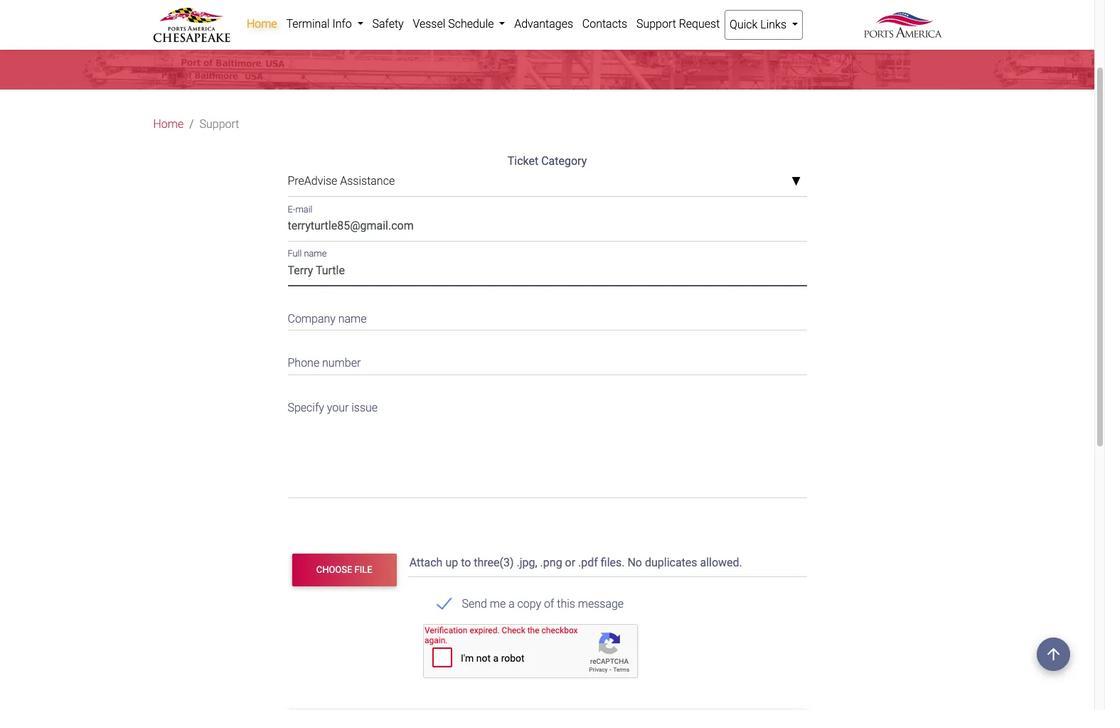 Task type: vqa. For each thing, say whether or not it's contained in the screenshot.
Have
no



Task type: locate. For each thing, give the bounding box(es) containing it.
your
[[327, 401, 349, 415]]

preadvise
[[288, 174, 337, 188]]

Full name text field
[[288, 259, 807, 286]]

contacts
[[582, 17, 627, 31]]

specify
[[288, 401, 324, 415]]

Attach up to three(3) .jpg, .png or .pdf files. No duplicates allowed. text field
[[408, 549, 810, 577]]

1 vertical spatial home
[[153, 117, 184, 131]]

0 vertical spatial support
[[636, 17, 676, 31]]

1 horizontal spatial support
[[636, 17, 676, 31]]

Phone number text field
[[288, 348, 807, 375]]

home link
[[242, 10, 282, 38], [153, 116, 184, 133]]

0 horizontal spatial home
[[153, 117, 184, 131]]

advantages
[[514, 17, 573, 31]]

1 vertical spatial support
[[200, 117, 239, 131]]

vessel
[[413, 17, 445, 31]]

go to top image
[[1037, 638, 1070, 671]]

1 horizontal spatial home
[[247, 17, 277, 31]]

Specify your issue text field
[[288, 392, 807, 498]]

0 vertical spatial name
[[304, 248, 327, 259]]

Company name text field
[[288, 303, 807, 331]]

support for support
[[200, 117, 239, 131]]

1 horizontal spatial home link
[[242, 10, 282, 38]]

quick
[[730, 18, 758, 31]]

0 horizontal spatial home link
[[153, 116, 184, 133]]

message
[[578, 597, 624, 611]]

number
[[322, 357, 361, 370]]

full
[[288, 248, 302, 259]]

schedule
[[448, 17, 494, 31]]

1 vertical spatial name
[[338, 312, 367, 326]]

name right the company
[[338, 312, 367, 326]]

of
[[544, 597, 554, 611]]

advantages link
[[510, 10, 578, 38]]

0 horizontal spatial support
[[200, 117, 239, 131]]

file
[[355, 565, 372, 575]]

contacts link
[[578, 10, 632, 38]]

e-
[[288, 204, 295, 215]]

company name
[[288, 312, 367, 326]]

terminal
[[286, 17, 330, 31]]

0 horizontal spatial name
[[304, 248, 327, 259]]

specify your issue
[[288, 401, 378, 415]]

e-mail
[[288, 204, 312, 215]]

0 vertical spatial home
[[247, 17, 277, 31]]

home
[[247, 17, 277, 31], [153, 117, 184, 131]]

support
[[636, 17, 676, 31], [200, 117, 239, 131]]

quick links
[[730, 18, 789, 31]]

phone
[[288, 357, 319, 370]]

1 horizontal spatial name
[[338, 312, 367, 326]]

full name
[[288, 248, 327, 259]]

name right full
[[304, 248, 327, 259]]

vessel schedule
[[413, 17, 497, 31]]

assistance
[[340, 174, 395, 188]]

name
[[304, 248, 327, 259], [338, 312, 367, 326]]



Task type: describe. For each thing, give the bounding box(es) containing it.
name for full name
[[304, 248, 327, 259]]

this
[[557, 597, 575, 611]]

quick links link
[[724, 10, 803, 40]]

support for support request
[[636, 17, 676, 31]]

phone number
[[288, 357, 361, 370]]

copy
[[517, 597, 541, 611]]

support request link
[[632, 10, 724, 38]]

0 vertical spatial home link
[[242, 10, 282, 38]]

me
[[490, 597, 506, 611]]

category
[[541, 154, 587, 168]]

1 vertical spatial home link
[[153, 116, 184, 133]]

info
[[332, 17, 352, 31]]

send
[[462, 597, 487, 611]]

send me a copy of this message
[[462, 597, 624, 611]]

choose file
[[316, 565, 372, 575]]

links
[[760, 18, 787, 31]]

company
[[288, 312, 336, 326]]

a
[[509, 597, 515, 611]]

terminal info
[[286, 17, 355, 31]]

vessel schedule link
[[408, 10, 510, 38]]

E-mail email field
[[288, 214, 807, 242]]

safety
[[372, 17, 404, 31]]

ticket
[[508, 154, 539, 168]]

ticket category preadvise assistance
[[288, 154, 587, 188]]

mail
[[295, 204, 312, 215]]

terminal info link
[[282, 10, 368, 38]]

request
[[679, 17, 720, 31]]

support request
[[636, 17, 720, 31]]

safety link
[[368, 10, 408, 38]]

choose
[[316, 565, 352, 575]]

issue
[[351, 401, 378, 415]]

name for company name
[[338, 312, 367, 326]]



